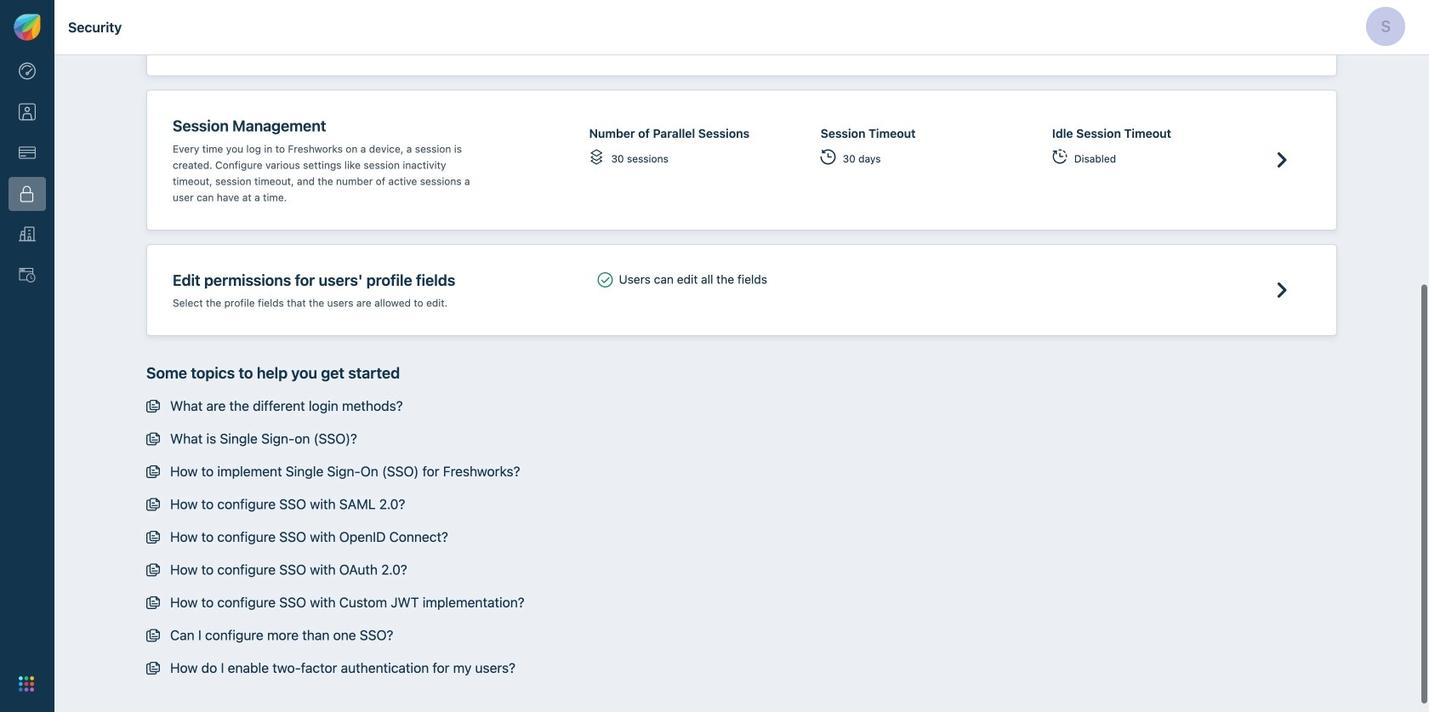Task type: vqa. For each thing, say whether or not it's contained in the screenshot.
right Profile Picture
no



Task type: locate. For each thing, give the bounding box(es) containing it.
audit logs image
[[19, 267, 36, 284]]

profile picture image
[[1366, 7, 1406, 46]]

freshworks switcher image
[[19, 676, 34, 692]]



Task type: describe. For each thing, give the bounding box(es) containing it.
organization image
[[19, 226, 36, 243]]

freshworks icon image
[[14, 14, 41, 41]]

neo admin center image
[[19, 63, 36, 80]]

users image
[[19, 104, 36, 121]]

my subscriptions image
[[19, 144, 36, 161]]

security image
[[19, 185, 36, 202]]



